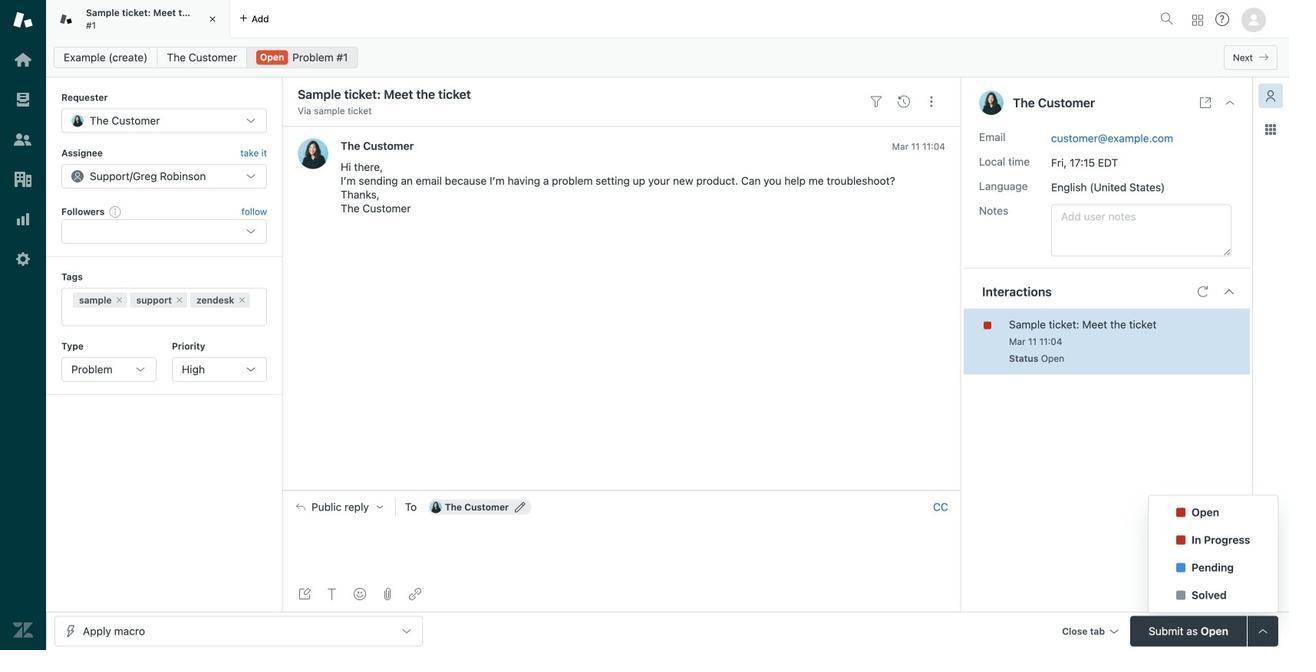 Task type: locate. For each thing, give the bounding box(es) containing it.
Mar 11 11:04 text field
[[892, 141, 946, 152], [1009, 337, 1063, 347]]

views image
[[13, 90, 33, 110]]

get help image
[[1216, 12, 1230, 26]]

reporting image
[[13, 210, 33, 229]]

close image
[[205, 12, 220, 27]]

tab
[[46, 0, 230, 38]]

apps image
[[1265, 124, 1277, 136]]

main element
[[0, 0, 46, 651]]

view more details image
[[1200, 97, 1212, 109]]

admin image
[[13, 249, 33, 269]]

secondary element
[[46, 42, 1289, 73]]

filter image
[[870, 96, 883, 108]]

events image
[[898, 96, 910, 108]]

1 horizontal spatial mar 11 11:04 text field
[[1009, 337, 1063, 347]]

insert emojis image
[[354, 589, 366, 601]]

add attachment image
[[381, 589, 394, 601]]

0 horizontal spatial mar 11 11:04 text field
[[892, 141, 946, 152]]

info on adding followers image
[[109, 206, 122, 218]]

edit user image
[[515, 502, 526, 513]]

2 remove image from the left
[[237, 296, 247, 305]]

1 vertical spatial mar 11 11:04 text field
[[1009, 337, 1063, 347]]

1 horizontal spatial remove image
[[237, 296, 247, 305]]

0 horizontal spatial remove image
[[175, 296, 184, 305]]

get started image
[[13, 50, 33, 70]]

customers image
[[13, 130, 33, 150]]

draft mode image
[[299, 589, 311, 601]]

zendesk products image
[[1193, 15, 1203, 26]]

customer context image
[[1265, 90, 1277, 102]]

remove image
[[175, 296, 184, 305], [237, 296, 247, 305]]

customer@example.com image
[[430, 502, 442, 514]]



Task type: vqa. For each thing, say whether or not it's contained in the screenshot.
heading
no



Task type: describe. For each thing, give the bounding box(es) containing it.
close image
[[1224, 97, 1236, 109]]

organizations image
[[13, 170, 33, 190]]

displays possible ticket submission types image
[[1257, 626, 1269, 638]]

remove image
[[115, 296, 124, 305]]

format text image
[[326, 589, 338, 601]]

avatar image
[[298, 138, 328, 169]]

add link (cmd k) image
[[409, 589, 421, 601]]

hide composer image
[[616, 485, 628, 497]]

Add user notes text field
[[1051, 205, 1232, 257]]

tabs tab list
[[46, 0, 1154, 38]]

0 vertical spatial mar 11 11:04 text field
[[892, 141, 946, 152]]

zendesk image
[[13, 621, 33, 641]]

ticket actions image
[[926, 96, 938, 108]]

1 remove image from the left
[[175, 296, 184, 305]]

user image
[[979, 91, 1004, 115]]

Subject field
[[295, 85, 860, 104]]

zendesk support image
[[13, 10, 33, 30]]



